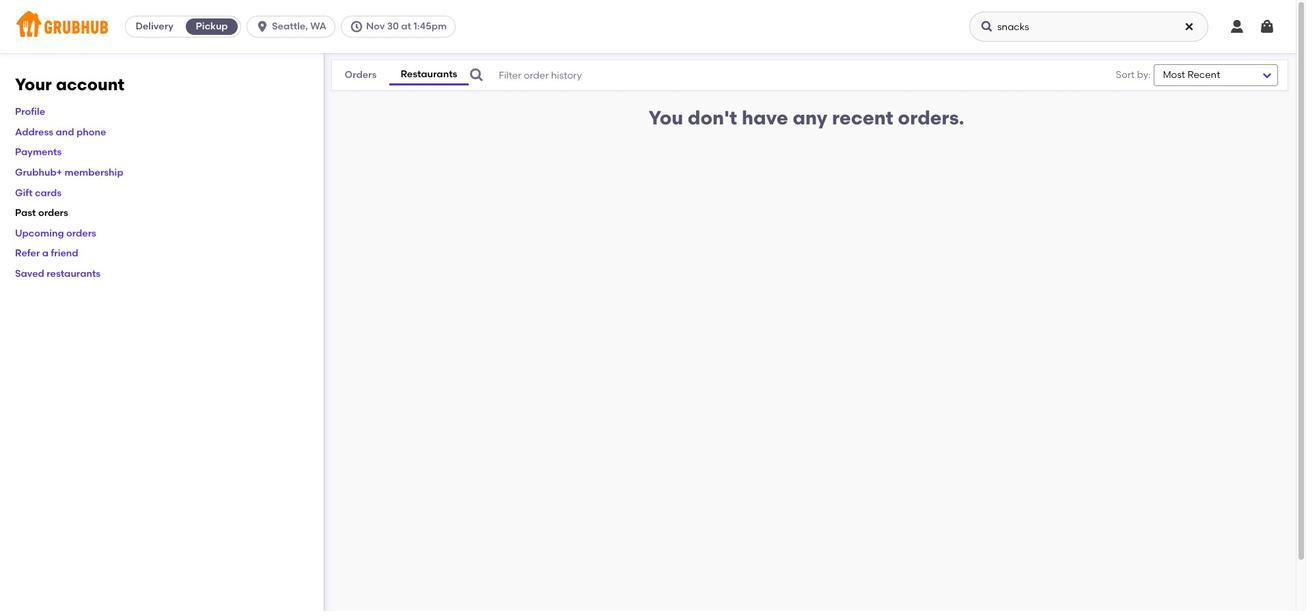Task type: locate. For each thing, give the bounding box(es) containing it.
svg image inside nov 30 at 1:45pm button
[[350, 20, 364, 33]]

saved
[[15, 268, 44, 280]]

orders for past orders
[[38, 207, 68, 219]]

saved restaurants
[[15, 268, 101, 280]]

grubhub+
[[15, 167, 62, 178]]

svg image
[[256, 20, 269, 33], [350, 20, 364, 33], [981, 20, 994, 33], [1185, 21, 1195, 32], [469, 67, 485, 83]]

nov
[[366, 21, 385, 32]]

1 vertical spatial orders
[[66, 227, 96, 239]]

svg image
[[1230, 18, 1246, 35], [1260, 18, 1276, 35]]

restaurants
[[47, 268, 101, 280]]

profile link
[[15, 106, 45, 118]]

cards
[[35, 187, 62, 199]]

refer
[[15, 248, 40, 259]]

your account
[[15, 75, 125, 94]]

delivery button
[[126, 16, 183, 38]]

orders button
[[332, 66, 389, 85]]

at
[[401, 21, 411, 32]]

1 horizontal spatial svg image
[[1260, 18, 1276, 35]]

have
[[742, 106, 789, 129]]

grubhub+ membership link
[[15, 167, 123, 178]]

nov 30 at 1:45pm
[[366, 21, 447, 32]]

orders
[[38, 207, 68, 219], [66, 227, 96, 239]]

address and phone link
[[15, 126, 106, 138]]

seattle, wa button
[[247, 16, 341, 38]]

orders up "friend"
[[66, 227, 96, 239]]

gift
[[15, 187, 33, 199]]

past orders link
[[15, 207, 68, 219]]

svg image inside seattle, wa button
[[256, 20, 269, 33]]

upcoming orders
[[15, 227, 96, 239]]

wa
[[310, 21, 327, 32]]

you don't have any recent orders.
[[649, 106, 965, 129]]

gift cards link
[[15, 187, 62, 199]]

restaurants button
[[389, 65, 469, 86]]

and
[[56, 126, 74, 138]]

upcoming
[[15, 227, 64, 239]]

account
[[56, 75, 125, 94]]

0 vertical spatial orders
[[38, 207, 68, 219]]

orders.
[[899, 106, 965, 129]]

upcoming orders link
[[15, 227, 96, 239]]

past
[[15, 207, 36, 219]]

saved restaurants link
[[15, 268, 101, 280]]

seattle,
[[272, 21, 308, 32]]

payments
[[15, 147, 62, 158]]

don't
[[688, 106, 738, 129]]

payments link
[[15, 147, 62, 158]]

0 horizontal spatial svg image
[[1230, 18, 1246, 35]]

orders up upcoming orders link
[[38, 207, 68, 219]]



Task type: vqa. For each thing, say whether or not it's contained in the screenshot.
Upcoming orders orders
yes



Task type: describe. For each thing, give the bounding box(es) containing it.
restaurants
[[401, 68, 458, 80]]

grubhub+ membership
[[15, 167, 123, 178]]

a
[[42, 248, 49, 259]]

sort by:
[[1117, 69, 1151, 81]]

sort
[[1117, 69, 1135, 81]]

phone
[[76, 126, 106, 138]]

nov 30 at 1:45pm button
[[341, 16, 461, 38]]

profile
[[15, 106, 45, 118]]

1 svg image from the left
[[1230, 18, 1246, 35]]

pickup
[[196, 21, 228, 32]]

refer a friend
[[15, 248, 78, 259]]

Filter order history search field
[[469, 60, 1083, 90]]

Search for food, convenience, alcohol... search field
[[970, 12, 1209, 42]]

main navigation navigation
[[0, 0, 1297, 53]]

membership
[[65, 167, 123, 178]]

orders
[[345, 69, 377, 81]]

seattle, wa
[[272, 21, 327, 32]]

recent
[[833, 106, 894, 129]]

address
[[15, 126, 53, 138]]

address and phone
[[15, 126, 106, 138]]

your
[[15, 75, 52, 94]]

by:
[[1138, 69, 1151, 81]]

30
[[387, 21, 399, 32]]

gift cards
[[15, 187, 62, 199]]

pickup button
[[183, 16, 241, 38]]

delivery
[[136, 21, 173, 32]]

2 svg image from the left
[[1260, 18, 1276, 35]]

friend
[[51, 248, 78, 259]]

past orders
[[15, 207, 68, 219]]

orders for upcoming orders
[[66, 227, 96, 239]]

any
[[793, 106, 828, 129]]

1:45pm
[[414, 21, 447, 32]]

refer a friend link
[[15, 248, 78, 259]]

you
[[649, 106, 684, 129]]



